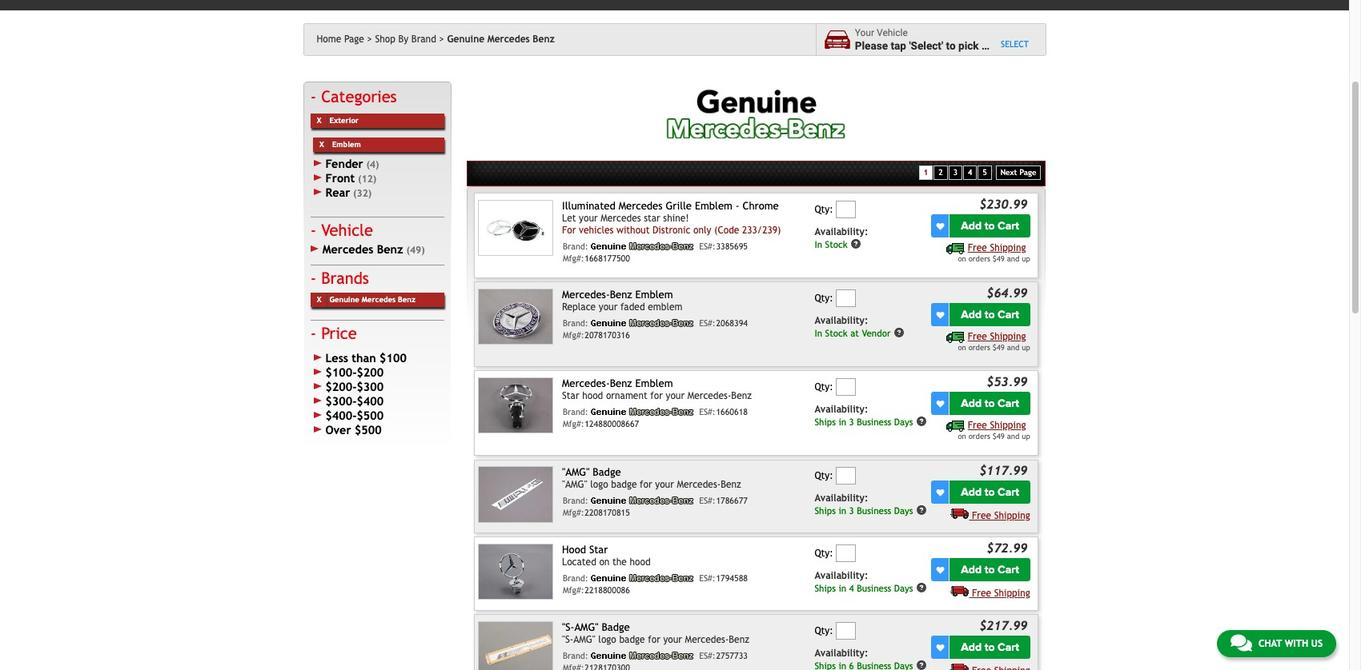 Task type: locate. For each thing, give the bounding box(es) containing it.
1 free shipping on orders $49 and up from the top
[[958, 243, 1030, 264]]

badge
[[593, 467, 621, 479], [602, 622, 630, 634]]

1 availability: from the top
[[815, 227, 868, 238]]

availability: for $64.99
[[815, 316, 868, 327]]

cart
[[998, 220, 1019, 233], [998, 308, 1019, 322], [998, 397, 1019, 411], [998, 486, 1019, 500], [998, 564, 1019, 577], [998, 641, 1019, 655]]

benz
[[533, 34, 555, 45], [377, 242, 403, 256], [610, 289, 632, 301], [398, 295, 416, 304], [610, 378, 632, 390], [731, 391, 752, 402], [721, 480, 741, 491], [729, 635, 749, 646]]

free shipping on orders $49 and up for $53.99
[[958, 421, 1030, 441]]

1 orders from the top
[[969, 255, 990, 264]]

add to cart button down "$217.99"
[[950, 637, 1030, 660]]

0 horizontal spatial page
[[344, 34, 364, 45]]

star right es#1660618 - 124880008667 - mercedes-benz emblem - star hood ornament for your mercedes-benz - genuine mercedes benz - mercedes benz "image"
[[562, 391, 579, 402]]

2 question sign image from the top
[[916, 583, 927, 594]]

brand: down replace at the top of the page
[[563, 319, 588, 328]]

$100-$200 link
[[310, 366, 444, 380]]

"amg"
[[562, 467, 590, 479], [562, 480, 587, 491]]

free shipping up the $72.99
[[972, 511, 1030, 522]]

4 inside the availability: ships in 4 business days
[[849, 584, 854, 595]]

cart down "$217.99"
[[998, 641, 1019, 655]]

free for $53.99
[[968, 421, 987, 432]]

0 vertical spatial free shipping image
[[946, 243, 965, 255]]

genuine mercedes benz - corporate logo image down the faded
[[591, 320, 695, 328]]

in for $230.99
[[815, 239, 822, 250]]

1 qty: from the top
[[815, 204, 833, 215]]

es#: inside es#: 2068394 mfg#: 2078170316
[[699, 319, 716, 328]]

1 horizontal spatial genuine
[[447, 34, 484, 45]]

3 add to wish list image from the top
[[936, 644, 944, 652]]

in inside availability: in stock at vendor
[[815, 328, 822, 339]]

2 vertical spatial for
[[648, 635, 660, 646]]

5 mfg#: from the top
[[563, 586, 584, 596]]

free shipping image
[[946, 332, 965, 344], [946, 421, 965, 432], [951, 509, 969, 520], [951, 586, 969, 598]]

2 up from the top
[[1022, 344, 1030, 352]]

on
[[958, 255, 966, 264], [958, 344, 966, 352], [958, 433, 966, 441], [599, 557, 610, 569]]

0 vertical spatial days
[[894, 417, 913, 428]]

$200
[[357, 366, 384, 379]]

to for $117.99
[[985, 486, 995, 500]]

page
[[344, 34, 364, 45], [1020, 168, 1036, 177]]

1 vertical spatial $49
[[993, 344, 1005, 352]]

page for next page
[[1020, 168, 1036, 177]]

es#: left 1794588
[[699, 574, 716, 584]]

logo down "s-amg" badge link
[[598, 635, 616, 646]]

days for $53.99
[[894, 417, 913, 428]]

genuine inside brands x genuine mercedes benz
[[329, 295, 359, 304]]

1 cart from the top
[[998, 220, 1019, 233]]

6 cart from the top
[[998, 641, 1019, 655]]

emblem up fender
[[332, 140, 361, 149]]

1 vertical spatial ships
[[815, 506, 836, 517]]

front
[[325, 171, 355, 185]]

up up $64.99
[[1022, 255, 1030, 264]]

genuine mercedes benz - corporate logo image down ornament
[[591, 408, 695, 416]]

mercedes-benz emblem replace your faded emblem
[[562, 289, 683, 313]]

2 add to wish list image from the top
[[936, 489, 944, 497]]

0 vertical spatial x
[[317, 116, 321, 125]]

genuine right 'brand'
[[447, 34, 484, 45]]

233/239)
[[742, 225, 781, 236]]

price
[[321, 324, 357, 343]]

0 vertical spatial badge
[[611, 480, 637, 491]]

vehicle down rear
[[321, 221, 373, 239]]

your inside '"s-amg" badge "s-amg" logo badge for your mercedes-benz'
[[663, 635, 682, 646]]

business
[[857, 417, 891, 428], [857, 506, 891, 517], [857, 584, 891, 595]]

1 vertical spatial page
[[1020, 168, 1036, 177]]

1 vertical spatial 3
[[849, 417, 854, 428]]

1 horizontal spatial hood
[[630, 557, 651, 569]]

0 horizontal spatial star
[[562, 391, 579, 402]]

mercedes
[[487, 34, 530, 45], [619, 200, 663, 212], [601, 213, 641, 224], [322, 242, 373, 256], [362, 295, 396, 304]]

emblem inside the illuminated mercedes grille emblem - chrome let your mercedes star shine! for vehicles without distronic only (code 233/239)
[[695, 200, 733, 212]]

mercedes- inside '"s-amg" badge "s-amg" logo badge for your mercedes-benz'
[[685, 635, 729, 646]]

emblem up emblem
[[635, 289, 673, 301]]

es#: 1794588 mfg#: 2218800086
[[563, 574, 748, 596]]

1 vertical spatial vehicle
[[321, 221, 373, 239]]

4 qty: from the top
[[815, 471, 833, 482]]

(code
[[714, 225, 739, 236]]

qty: for $53.99
[[815, 382, 833, 393]]

1 vertical spatial 4
[[849, 584, 854, 595]]

and for $230.99
[[1007, 255, 1020, 264]]

1660618
[[716, 408, 748, 417]]

brands
[[321, 269, 369, 287]]

0 vertical spatial badge
[[593, 467, 621, 479]]

to inside 'your vehicle please tap 'select' to pick a vehicle'
[[946, 39, 956, 52]]

brand:
[[563, 242, 588, 251], [563, 319, 588, 328], [563, 408, 588, 417], [563, 497, 588, 506], [563, 574, 588, 584], [563, 652, 588, 661]]

add to cart button
[[950, 215, 1030, 238], [950, 304, 1030, 327], [950, 393, 1030, 416], [950, 482, 1030, 505], [950, 559, 1030, 582], [950, 637, 1030, 660]]

up up $117.99
[[1022, 433, 1030, 441]]

shipping up $64.99
[[990, 243, 1026, 254]]

your left the faded
[[599, 302, 618, 313]]

1 vertical spatial for
[[640, 480, 652, 491]]

0 vertical spatial "s-
[[562, 622, 574, 634]]

free shipping for $72.99
[[972, 589, 1030, 600]]

for down es#: 1794588 mfg#: 2218800086
[[648, 635, 660, 646]]

add for $230.99
[[961, 220, 982, 233]]

1 vertical spatial up
[[1022, 344, 1030, 352]]

free shipping image for $64.99
[[946, 332, 965, 344]]

tap
[[891, 39, 906, 52]]

1 horizontal spatial vehicle
[[877, 27, 908, 39]]

add to cart for $64.99
[[961, 308, 1019, 322]]

2 vertical spatial days
[[894, 584, 913, 595]]

1 up from the top
[[1022, 255, 1030, 264]]

genuine mercedes benz - corporate logo image down "amg" badge "amg" logo badge for your mercedes-benz
[[591, 497, 695, 505]]

0 horizontal spatial vehicle
[[321, 221, 373, 239]]

hood up 124880008667 at bottom left
[[582, 391, 603, 402]]

only
[[693, 225, 711, 236]]

your inside "amg" badge "amg" logo badge for your mercedes-benz
[[655, 480, 674, 491]]

124880008667
[[585, 420, 639, 429]]

5 brand: from the top
[[563, 574, 588, 584]]

3 up from the top
[[1022, 433, 1030, 441]]

4 add to cart button from the top
[[950, 482, 1030, 505]]

comments image
[[1231, 634, 1252, 653]]

1 question sign image from the top
[[916, 505, 927, 517]]

1 mfg#: from the top
[[563, 254, 584, 263]]

free down $230.99
[[968, 243, 987, 254]]

question sign image
[[916, 505, 927, 517], [916, 583, 927, 594]]

1 ships from the top
[[815, 417, 836, 428]]

$500
[[357, 409, 384, 423], [355, 423, 382, 437]]

2 add to wish list image from the top
[[936, 400, 944, 408]]

1 vertical spatial genuine
[[329, 295, 359, 304]]

es#: inside es#: 1786677 mfg#: 2208170815
[[699, 497, 716, 506]]

x down brands
[[317, 295, 321, 304]]

us
[[1311, 639, 1323, 650]]

3 add from the top
[[961, 397, 982, 411]]

1 vertical spatial hood
[[630, 557, 651, 569]]

3 orders from the top
[[969, 433, 990, 441]]

x left exterior on the left top of page
[[317, 116, 321, 125]]

1 add to wish list image from the top
[[936, 222, 944, 230]]

es#: for $117.99
[[699, 497, 716, 506]]

$200-$300 link
[[310, 380, 444, 395]]

free shipping image
[[946, 243, 965, 255], [951, 664, 969, 671]]

0 vertical spatial business
[[857, 417, 891, 428]]

add to cart button down $53.99
[[950, 393, 1030, 416]]

0 vertical spatial 4
[[968, 168, 972, 177]]

add to cart down $117.99
[[961, 486, 1019, 500]]

badge down 2218800086 at the bottom left of the page
[[602, 622, 630, 634]]

1 vertical spatial in
[[815, 328, 822, 339]]

free up $117.99
[[968, 421, 987, 432]]

0 vertical spatial $49
[[993, 255, 1005, 264]]

in inside availability: in stock
[[815, 239, 822, 250]]

0 vertical spatial in
[[839, 417, 846, 428]]

6 brand: from the top
[[563, 652, 588, 661]]

mfg#: inside es#: 1794588 mfg#: 2218800086
[[563, 586, 584, 596]]

mercedes- up ornament
[[562, 378, 610, 390]]

without
[[616, 225, 650, 236]]

2 vertical spatial orders
[[969, 433, 990, 441]]

and for $53.99
[[1007, 433, 1020, 441]]

3 add to wish list image from the top
[[936, 567, 944, 575]]

0 vertical spatial add to wish list image
[[936, 222, 944, 230]]

badge inside '"s-amg" badge "s-amg" logo badge for your mercedes-benz'
[[619, 635, 645, 646]]

star inside mercedes-benz emblem star hood ornament for your mercedes-benz
[[562, 391, 579, 402]]

1 and from the top
[[1007, 255, 1020, 264]]

1 vertical spatial free shipping
[[972, 589, 1030, 600]]

0 horizontal spatial hood
[[582, 391, 603, 402]]

0 vertical spatial $500
[[357, 409, 384, 423]]

brand: for $230.99
[[563, 242, 588, 251]]

5 availability: from the top
[[815, 571, 868, 582]]

and up $53.99
[[1007, 344, 1020, 352]]

es#: for $53.99
[[699, 408, 716, 417]]

2 vertical spatial $49
[[993, 433, 1005, 441]]

availability: ships in 3 business days for $117.99
[[815, 493, 913, 517]]

free shipping image for $217.99
[[951, 664, 969, 671]]

2 orders from the top
[[969, 344, 990, 352]]

1 vertical spatial logo
[[598, 635, 616, 646]]

4 add from the top
[[961, 486, 982, 500]]

to down the $72.99
[[985, 564, 995, 577]]

1 days from the top
[[894, 417, 913, 428]]

0 vertical spatial up
[[1022, 255, 1030, 264]]

6 genuine mercedes benz - corporate logo image from the top
[[591, 653, 695, 661]]

1 brand: from the top
[[563, 242, 588, 251]]

badge down "s-amg" badge link
[[619, 635, 645, 646]]

3 brand: from the top
[[563, 408, 588, 417]]

es#: inside 'es#: 1660618 mfg#: 124880008667'
[[699, 408, 716, 417]]

0 vertical spatial orders
[[969, 255, 990, 264]]

star
[[562, 391, 579, 402], [589, 544, 608, 556]]

up up $53.99
[[1022, 344, 1030, 352]]

1 add from the top
[[961, 220, 982, 233]]

$49
[[993, 255, 1005, 264], [993, 344, 1005, 352], [993, 433, 1005, 441]]

3 in from the top
[[839, 584, 846, 595]]

$49 for $64.99
[[993, 344, 1005, 352]]

1 es#: from the top
[[699, 242, 716, 251]]

days
[[894, 417, 913, 428], [894, 506, 913, 517], [894, 584, 913, 595]]

es#: left 2757733
[[699, 652, 716, 661]]

badge up 2208170815
[[593, 467, 621, 479]]

genuine mercedes benz - corporate logo image down the
[[591, 575, 695, 583]]

logo down "amg" badge link
[[590, 480, 608, 491]]

4 mfg#: from the top
[[563, 509, 584, 518]]

your down illuminated
[[579, 213, 598, 224]]

free up $53.99
[[968, 332, 987, 343]]

1 vertical spatial days
[[894, 506, 913, 517]]

1 vertical spatial x
[[320, 140, 324, 149]]

6 add to cart from the top
[[961, 641, 1019, 655]]

1 vertical spatial badge
[[619, 635, 645, 646]]

0 vertical spatial question sign image
[[916, 505, 927, 517]]

your inside the illuminated mercedes grille emblem - chrome let your mercedes star shine! for vehicles without distronic only (code 233/239)
[[579, 213, 598, 224]]

question sign image for $64.99
[[894, 328, 905, 339]]

2 availability: ships in 3 business days from the top
[[815, 493, 913, 517]]

mercedes- up es#: 2757733
[[685, 635, 729, 646]]

mercedes- up replace at the top of the page
[[562, 289, 610, 301]]

$49 up $53.99
[[993, 344, 1005, 352]]

es#1794588 - 2218800086 - hood star - located on the hood - genuine mercedes benz - mercedes benz image
[[478, 544, 553, 601]]

2 brand: from the top
[[563, 319, 588, 328]]

4 add to cart from the top
[[961, 486, 1019, 500]]

add to cart button down the $72.99
[[950, 559, 1030, 582]]

0 vertical spatial in
[[815, 239, 822, 250]]

mfg#: left 2208170815
[[563, 509, 584, 518]]

1 horizontal spatial star
[[589, 544, 608, 556]]

genuine mercedes benz - corporate logo image for $117.99
[[591, 497, 695, 505]]

and up $64.99
[[1007, 255, 1020, 264]]

and for $64.99
[[1007, 344, 1020, 352]]

2 add to cart from the top
[[961, 308, 1019, 322]]

1 business from the top
[[857, 417, 891, 428]]

1 in from the top
[[839, 417, 846, 428]]

add to cart down $230.99
[[961, 220, 1019, 233]]

$49 for $230.99
[[993, 255, 1005, 264]]

es#: 3385695 mfg#: 1668177500
[[563, 242, 748, 263]]

3 add to cart from the top
[[961, 397, 1019, 411]]

5 add to cart from the top
[[961, 564, 1019, 577]]

brand: up 124880008667 at bottom left
[[563, 408, 588, 417]]

2 vertical spatial business
[[857, 584, 891, 595]]

ships inside the availability: ships in 4 business days
[[815, 584, 836, 595]]

"s-amg" badge "s-amg" logo badge for your mercedes-benz
[[562, 622, 749, 646]]

mercedes- inside "amg" badge "amg" logo badge for your mercedes-benz
[[677, 480, 721, 491]]

$49 up $64.99
[[993, 255, 1005, 264]]

2 cart from the top
[[998, 308, 1019, 322]]

mercedes for genuine
[[487, 34, 530, 45]]

genuine mercedes benz - corporate logo image for $230.99
[[591, 243, 695, 251]]

to down $64.99
[[985, 308, 995, 322]]

mercedes-benz emblem link up the faded
[[562, 289, 673, 301]]

question sign image for $72.99
[[916, 583, 927, 594]]

free shipping on orders $49 and up up $117.99
[[958, 421, 1030, 441]]

6 es#: from the top
[[699, 652, 716, 661]]

x inside brands x genuine mercedes benz
[[317, 295, 321, 304]]

1 vertical spatial business
[[857, 506, 891, 517]]

ships for $117.99
[[815, 506, 836, 517]]

mercedes-
[[562, 289, 610, 301], [562, 378, 610, 390], [687, 391, 731, 402], [677, 480, 721, 491], [685, 635, 729, 646]]

exterior
[[329, 116, 359, 125]]

$49 up $117.99
[[993, 433, 1005, 441]]

1 vertical spatial orders
[[969, 344, 990, 352]]

with
[[1285, 639, 1308, 650]]

None text field
[[836, 201, 856, 218], [836, 545, 856, 563], [836, 623, 856, 640], [836, 201, 856, 218], [836, 545, 856, 563], [836, 623, 856, 640]]

0 vertical spatial amg"
[[574, 622, 598, 634]]

to down $53.99
[[985, 397, 995, 411]]

your up 'es#: 1660618 mfg#: 124880008667'
[[666, 391, 685, 402]]

qty: for $217.99
[[815, 626, 833, 637]]

add to cart button down $117.99
[[950, 482, 1030, 505]]

free
[[968, 243, 987, 254], [968, 332, 987, 343], [968, 421, 987, 432], [972, 511, 991, 522], [972, 589, 991, 600]]

2 mfg#: from the top
[[563, 331, 584, 340]]

categories
[[321, 87, 397, 106]]

question sign image
[[851, 239, 862, 250], [894, 328, 905, 339], [916, 417, 927, 428], [916, 661, 927, 671]]

3 free shipping on orders $49 and up from the top
[[958, 421, 1030, 441]]

shipping
[[990, 243, 1026, 254], [990, 332, 1026, 343], [990, 421, 1026, 432], [994, 511, 1030, 522], [994, 589, 1030, 600]]

2 add to cart button from the top
[[950, 304, 1030, 327]]

0 vertical spatial free shipping on orders $49 and up
[[958, 243, 1030, 264]]

"amg" up 2208170815
[[562, 467, 590, 479]]

mfg#: left 124880008667 at bottom left
[[563, 420, 584, 429]]

to
[[946, 39, 956, 52], [985, 220, 995, 233], [985, 308, 995, 322], [985, 397, 995, 411], [985, 486, 995, 500], [985, 564, 995, 577], [985, 641, 995, 655]]

2 vertical spatial ships
[[815, 584, 836, 595]]

1 vertical spatial add to wish list image
[[936, 400, 944, 408]]

5 add to cart button from the top
[[950, 559, 1030, 582]]

5 cart from the top
[[998, 564, 1019, 577]]

es#: inside es#: 1794588 mfg#: 2218800086
[[699, 574, 716, 584]]

mfg#: inside 'es#: 1660618 mfg#: 124880008667'
[[563, 420, 584, 429]]

2 vertical spatial x
[[317, 295, 321, 304]]

shop by brand
[[375, 34, 436, 45]]

vehicle inside 'your vehicle please tap 'select' to pick a vehicle'
[[877, 27, 908, 39]]

0 vertical spatial and
[[1007, 255, 1020, 264]]

mfg#: for $64.99
[[563, 331, 584, 340]]

mercedes-benz emblem link up ornament
[[562, 378, 673, 390]]

2 $49 from the top
[[993, 344, 1005, 352]]

3 add to cart button from the top
[[950, 393, 1030, 416]]

hood
[[582, 391, 603, 402], [630, 557, 651, 569]]

add to wish list image for $64.99
[[936, 311, 944, 319]]

2 stock from the top
[[825, 328, 848, 339]]

es#: inside "es#: 3385695 mfg#: 1668177500"
[[699, 242, 716, 251]]

brand: for $117.99
[[563, 497, 588, 506]]

3 es#: from the top
[[699, 408, 716, 417]]

4 genuine mercedes benz - corporate logo image from the top
[[591, 497, 695, 505]]

2 availability: from the top
[[815, 316, 868, 327]]

mercedes-benz emblem link for $64.99
[[562, 289, 673, 301]]

2 vertical spatial free shipping on orders $49 and up
[[958, 421, 1030, 441]]

free up the $72.99
[[972, 511, 991, 522]]

0 vertical spatial for
[[650, 391, 663, 402]]

1 add to cart from the top
[[961, 220, 1019, 233]]

1 vertical spatial badge
[[602, 622, 630, 634]]

5 add from the top
[[961, 564, 982, 577]]

brand: for $217.99
[[563, 652, 588, 661]]

shipping down $53.99
[[990, 421, 1026, 432]]

page right 'home'
[[344, 34, 364, 45]]

your
[[579, 213, 598, 224], [599, 302, 618, 313], [666, 391, 685, 402], [655, 480, 674, 491], [663, 635, 682, 646]]

3385695
[[716, 242, 748, 251]]

2 add from the top
[[961, 308, 982, 322]]

free shipping up "$217.99"
[[972, 589, 1030, 600]]

4 availability: from the top
[[815, 493, 868, 505]]

less
[[325, 351, 348, 365]]

2 mercedes-benz emblem link from the top
[[562, 378, 673, 390]]

question sign image for $53.99
[[916, 417, 927, 428]]

brand: down located
[[563, 574, 588, 584]]

vendor
[[862, 328, 891, 339]]

1 horizontal spatial page
[[1020, 168, 1036, 177]]

mfg#: down replace at the top of the page
[[563, 331, 584, 340]]

0 vertical spatial hood
[[582, 391, 603, 402]]

business inside the availability: ships in 4 business days
[[857, 584, 891, 595]]

1 stock from the top
[[825, 239, 848, 250]]

in
[[815, 239, 822, 250], [815, 328, 822, 339]]

0 vertical spatial genuine
[[447, 34, 484, 45]]

logo inside "amg" badge "amg" logo badge for your mercedes-benz
[[590, 480, 608, 491]]

x for x exterior
[[317, 116, 321, 125]]

0 horizontal spatial 4
[[849, 584, 854, 595]]

add to cart down $64.99
[[961, 308, 1019, 322]]

add to cart button for $72.99
[[950, 559, 1030, 582]]

genuine mercedes benz - corporate logo image down without
[[591, 243, 695, 251]]

add to cart for $72.99
[[961, 564, 1019, 577]]

0 vertical spatial availability: ships in 3 business days
[[815, 405, 913, 428]]

brand: down "s-amg" badge link
[[563, 652, 588, 661]]

brand: for $53.99
[[563, 408, 588, 417]]

es#: left 1786677
[[699, 497, 716, 506]]

1 vertical spatial availability: ships in 3 business days
[[815, 493, 913, 517]]

mfg#: inside es#: 2068394 mfg#: 2078170316
[[563, 331, 584, 340]]

over $500 link
[[310, 423, 444, 438]]

mfg#: down for
[[563, 254, 584, 263]]

page right next
[[1020, 168, 1036, 177]]

ships for $72.99
[[815, 584, 836, 595]]

x for x emblem fender (4) front (12) rear (32)
[[320, 140, 324, 149]]

add to cart button down $64.99
[[950, 304, 1030, 327]]

add to cart down "$217.99"
[[961, 641, 1019, 655]]

1 add to cart button from the top
[[950, 215, 1030, 238]]

$49 for $53.99
[[993, 433, 1005, 441]]

1 vertical spatial and
[[1007, 344, 1020, 352]]

for inside "amg" badge "amg" logo badge for your mercedes-benz
[[640, 480, 652, 491]]

6 qty: from the top
[[815, 626, 833, 637]]

brand: for $64.99
[[563, 319, 588, 328]]

$53.99
[[987, 374, 1028, 389]]

1 vertical spatial mercedes-benz emblem link
[[562, 378, 673, 390]]

0 vertical spatial page
[[344, 34, 364, 45]]

genuine mercedes benz - corporate logo image for $53.99
[[591, 408, 695, 416]]

0 vertical spatial ships
[[815, 417, 836, 428]]

x inside x emblem fender (4) front (12) rear (32)
[[320, 140, 324, 149]]

availability: inside the availability: ships in 4 business days
[[815, 571, 868, 582]]

qty:
[[815, 204, 833, 215], [815, 293, 833, 304], [815, 382, 833, 393], [815, 471, 833, 482], [815, 548, 833, 560], [815, 626, 833, 637]]

mfg#: for $117.99
[[563, 509, 584, 518]]

5 es#: from the top
[[699, 574, 716, 584]]

2 and from the top
[[1007, 344, 1020, 352]]

1 vertical spatial add to wish list image
[[936, 489, 944, 497]]

genuine
[[447, 34, 484, 45], [329, 295, 359, 304]]

days for $72.99
[[894, 584, 913, 595]]

cart down $117.99
[[998, 486, 1019, 500]]

to down $230.99
[[985, 220, 995, 233]]

1 free shipping from the top
[[972, 511, 1030, 522]]

2 vertical spatial and
[[1007, 433, 1020, 441]]

1 vertical spatial free shipping image
[[951, 664, 969, 671]]

es#: 2757733
[[699, 652, 748, 661]]

free shipping on orders $49 and up up $53.99
[[958, 332, 1030, 352]]

mfg#: inside "es#: 3385695 mfg#: 1668177500"
[[563, 254, 584, 263]]

es#: left the 1660618
[[699, 408, 716, 417]]

stock
[[825, 239, 848, 250], [825, 328, 848, 339]]

genuine down brands
[[329, 295, 359, 304]]

cart down the $72.99
[[998, 564, 1019, 577]]

stock inside availability: in stock at vendor
[[825, 328, 848, 339]]

es#1786677 - 2208170815 - "amg" badge - "amg" logo badge for your mercedes-benz - genuine mercedes benz - mercedes benz image
[[478, 467, 553, 523]]

in for $117.99
[[839, 506, 846, 517]]

fender
[[325, 157, 363, 170]]

es#3385695 - 1668177500 - illuminated mercedes grille emblem - chrome - let your mercedes star shine! - genuine mercedes benz - mercedes benz image
[[478, 200, 553, 256]]

add to cart down the $72.99
[[961, 564, 1019, 577]]

your inside mercedes-benz emblem replace your faded emblem
[[599, 302, 618, 313]]

business for $72.99
[[857, 584, 891, 595]]

3 business from the top
[[857, 584, 891, 595]]

days inside the availability: ships in 4 business days
[[894, 584, 913, 595]]

4 cart from the top
[[998, 486, 1019, 500]]

genuine mercedes benz - corporate logo image
[[591, 243, 695, 251], [591, 320, 695, 328], [591, 408, 695, 416], [591, 497, 695, 505], [591, 575, 695, 583], [591, 653, 695, 661]]

3 $49 from the top
[[993, 433, 1005, 441]]

4 brand: from the top
[[563, 497, 588, 506]]

mercedes-benz emblem link for $53.99
[[562, 378, 673, 390]]

3 qty: from the top
[[815, 382, 833, 393]]

2 es#: from the top
[[699, 319, 716, 328]]

1 vertical spatial "amg"
[[562, 480, 587, 491]]

orders up $64.99
[[969, 255, 990, 264]]

2 in from the top
[[815, 328, 822, 339]]

brand: down "amg" badge link
[[563, 497, 588, 506]]

2 "amg" from the top
[[562, 480, 587, 491]]

1 vertical spatial free shipping on orders $49 and up
[[958, 332, 1030, 352]]

cart down $230.99
[[998, 220, 1019, 233]]

orders
[[969, 255, 990, 264], [969, 344, 990, 352], [969, 433, 990, 441]]

benz inside mercedes-benz emblem replace your faded emblem
[[610, 289, 632, 301]]

star up located
[[589, 544, 608, 556]]

4 es#: from the top
[[699, 497, 716, 506]]

on for $230.99
[[958, 255, 966, 264]]

chat with us link
[[1217, 631, 1336, 658]]

stock inside availability: in stock
[[825, 239, 848, 250]]

x exterior
[[317, 116, 359, 125]]

$200-
[[325, 380, 357, 394]]

add to wish list image
[[936, 222, 944, 230], [936, 489, 944, 497], [936, 644, 944, 652]]

genuine mercedes benz - corporate logo image for $72.99
[[591, 575, 695, 583]]

availability: for $72.99
[[815, 571, 868, 582]]

free shipping image for $72.99
[[951, 586, 969, 598]]

in inside the availability: ships in 4 business days
[[839, 584, 846, 595]]

3 cart from the top
[[998, 397, 1019, 411]]

2 genuine mercedes benz - corporate logo image from the top
[[591, 320, 695, 328]]

0 vertical spatial vehicle
[[877, 27, 908, 39]]

x down x exterior
[[320, 140, 324, 149]]

next
[[1001, 168, 1017, 177]]

2 days from the top
[[894, 506, 913, 517]]

2 ships from the top
[[815, 506, 836, 517]]

mercedes for illuminated
[[619, 200, 663, 212]]

0 vertical spatial stock
[[825, 239, 848, 250]]

1 add to wish list image from the top
[[936, 311, 944, 319]]

business for $117.99
[[857, 506, 891, 517]]

vehicle up tap
[[877, 27, 908, 39]]

0 vertical spatial star
[[562, 391, 579, 402]]

1 genuine mercedes benz - corporate logo image from the top
[[591, 243, 695, 251]]

page for home page
[[344, 34, 364, 45]]

mfg#: down located
[[563, 586, 584, 596]]

badge inside '"s-amg" badge "s-amg" logo badge for your mercedes-benz'
[[602, 622, 630, 634]]

genuine mercedes benz - corporate logo image for $64.99
[[591, 320, 695, 328]]

0 vertical spatial 3
[[953, 168, 958, 177]]

mercedes inside vehicle mercedes benz (49)
[[322, 242, 373, 256]]

mfg#: for $72.99
[[563, 586, 584, 596]]

illuminated mercedes grille emblem - chrome let your mercedes star shine! for vehicles without distronic only (code 233/239)
[[562, 200, 781, 236]]

add to cart down $53.99
[[961, 397, 1019, 411]]

"s-amg" badge link
[[562, 622, 630, 634]]

badge inside "amg" badge "amg" logo badge for your mercedes-benz
[[611, 480, 637, 491]]

up
[[1022, 255, 1030, 264], [1022, 344, 1030, 352], [1022, 433, 1030, 441]]

"s- right es#2757733 - 2128170300 - "s-amg" badge - "s-amg" logo badge for your mercedes-benz - genuine mercedes benz - mercedes benz
[[562, 622, 574, 634]]

"s- down "s-amg" badge link
[[562, 635, 573, 646]]

hood inside hood star located on the hood
[[630, 557, 651, 569]]

qty: for $64.99
[[815, 293, 833, 304]]

genuine mercedes benz - corporate logo image down '"s-amg" badge "s-amg" logo badge for your mercedes-benz'
[[591, 653, 695, 661]]

in for $53.99
[[839, 417, 846, 428]]

5 qty: from the top
[[815, 548, 833, 560]]

0 vertical spatial "amg"
[[562, 467, 590, 479]]

3 mfg#: from the top
[[563, 420, 584, 429]]

2 in from the top
[[839, 506, 846, 517]]

ships for $53.99
[[815, 417, 836, 428]]

amg" down "s-amg" badge link
[[573, 635, 595, 646]]

0 horizontal spatial genuine
[[329, 295, 359, 304]]

for inside '"s-amg" badge "s-amg" logo badge for your mercedes-benz'
[[648, 635, 660, 646]]

1786677
[[716, 497, 748, 506]]

free shipping on orders $49 and up
[[958, 243, 1030, 264], [958, 332, 1030, 352], [958, 421, 1030, 441]]

3 days from the top
[[894, 584, 913, 595]]

es#: down only on the top of page
[[699, 242, 716, 251]]

a
[[982, 39, 987, 52]]

emblem inside mercedes-benz emblem replace your faded emblem
[[635, 289, 673, 301]]

orders up $53.99
[[969, 344, 990, 352]]

None text field
[[836, 290, 856, 307], [836, 379, 856, 396], [836, 468, 856, 485], [836, 290, 856, 307], [836, 379, 856, 396], [836, 468, 856, 485]]

1 vertical spatial stock
[[825, 328, 848, 339]]

shipping up $53.99
[[990, 332, 1026, 343]]

1 availability: ships in 3 business days from the top
[[815, 405, 913, 428]]

mfg#: for $53.99
[[563, 420, 584, 429]]

1 in from the top
[[815, 239, 822, 250]]

hood inside mercedes-benz emblem star hood ornament for your mercedes-benz
[[582, 391, 603, 402]]

0 vertical spatial logo
[[590, 480, 608, 491]]

for up 'es#: 1660618 mfg#: 124880008667'
[[650, 391, 663, 402]]

1 mercedes-benz emblem link from the top
[[562, 289, 673, 301]]

0 vertical spatial add to wish list image
[[936, 311, 944, 319]]

home page link
[[317, 34, 372, 45]]

1 vertical spatial "s-
[[562, 635, 573, 646]]

brand: down for
[[563, 242, 588, 251]]

3 and from the top
[[1007, 433, 1020, 441]]

2 vertical spatial add to wish list image
[[936, 567, 944, 575]]

add to wish list image
[[936, 311, 944, 319], [936, 400, 944, 408], [936, 567, 944, 575]]

6 add from the top
[[961, 641, 982, 655]]

5 genuine mercedes benz - corporate logo image from the top
[[591, 575, 695, 583]]

page inside next page link
[[1020, 168, 1036, 177]]

emblem
[[332, 140, 361, 149], [695, 200, 733, 212], [635, 289, 673, 301], [635, 378, 673, 390]]

amg" down 2218800086 at the bottom left of the page
[[574, 622, 598, 634]]

add to cart button for $117.99
[[950, 482, 1030, 505]]

2 vertical spatial up
[[1022, 433, 1030, 441]]

question sign image for $230.99
[[851, 239, 862, 250]]

brand: for $72.99
[[563, 574, 588, 584]]

cart down $64.99
[[998, 308, 1019, 322]]

and
[[1007, 255, 1020, 264], [1007, 344, 1020, 352], [1007, 433, 1020, 441]]

availability: inside availability: in stock at vendor
[[815, 316, 868, 327]]

3 ships from the top
[[815, 584, 836, 595]]

2 free shipping from the top
[[972, 589, 1030, 600]]

0 vertical spatial free shipping
[[972, 511, 1030, 522]]

$64.99
[[987, 286, 1028, 300]]

1 vertical spatial in
[[839, 506, 846, 517]]

2 vertical spatial 3
[[849, 506, 854, 517]]

0 vertical spatial mercedes-benz emblem link
[[562, 289, 673, 301]]

2 vertical spatial in
[[839, 584, 846, 595]]

shipping for $64.99
[[990, 332, 1026, 343]]

2 qty: from the top
[[815, 293, 833, 304]]

1 vertical spatial question sign image
[[916, 583, 927, 594]]

availability: ships in 3 business days for $53.99
[[815, 405, 913, 428]]

es#: for $72.99
[[699, 574, 716, 584]]

mfg#: inside es#: 1786677 mfg#: 2208170815
[[563, 509, 584, 518]]

logo inside '"s-amg" badge "s-amg" logo badge for your mercedes-benz'
[[598, 635, 616, 646]]

1 vertical spatial star
[[589, 544, 608, 556]]

2 vertical spatial add to wish list image
[[936, 644, 944, 652]]

rear
[[325, 186, 350, 200]]



Task type: vqa. For each thing, say whether or not it's contained in the screenshot.
the bottom essential
no



Task type: describe. For each thing, give the bounding box(es) containing it.
qty: for $72.99
[[815, 548, 833, 560]]

orders for $230.99
[[969, 255, 990, 264]]

let
[[562, 213, 576, 224]]

next page
[[1001, 168, 1036, 177]]

free shipping on orders $49 and up for $230.99
[[958, 243, 1030, 264]]

add for $217.99
[[961, 641, 982, 655]]

(4)
[[366, 159, 379, 170]]

benz inside brands x genuine mercedes benz
[[398, 295, 416, 304]]

$300
[[357, 380, 384, 394]]

replace
[[562, 302, 596, 313]]

genuine mercedes benz - corporate logo image for $217.99
[[591, 653, 695, 661]]

add to cart for $230.99
[[961, 220, 1019, 233]]

stock for $64.99
[[825, 328, 848, 339]]

2078170316
[[585, 331, 630, 340]]

$300-$400 link
[[310, 395, 444, 409]]

es#: for $64.99
[[699, 319, 716, 328]]

up for $64.99
[[1022, 344, 1030, 352]]

mercedes inside brands x genuine mercedes benz
[[362, 295, 396, 304]]

availability: for $230.99
[[815, 227, 868, 238]]

(12)
[[358, 174, 377, 185]]

$117.99
[[979, 463, 1028, 478]]

es#2068394 - 2078170316 - mercedes-benz emblem - replace your faded emblem - genuine mercedes benz - mercedes benz image
[[478, 289, 553, 345]]

less than $100 link
[[310, 351, 444, 366]]

orders for $53.99
[[969, 433, 990, 441]]

next page link
[[996, 166, 1041, 181]]

shipping up the $72.99
[[994, 511, 1030, 522]]

cart for $53.99
[[998, 397, 1019, 411]]

es#: 1660618 mfg#: 124880008667
[[563, 408, 748, 429]]

the
[[613, 557, 627, 569]]

emblem
[[648, 302, 683, 313]]

add for $53.99
[[961, 397, 982, 411]]

availability: for $117.99
[[815, 493, 868, 505]]

es#1660618 - 124880008667 - mercedes-benz emblem - star hood ornament for your mercedes-benz - genuine mercedes benz - mercedes benz image
[[478, 378, 553, 434]]

6 availability: from the top
[[815, 649, 868, 660]]

pick
[[958, 39, 979, 52]]

to for $230.99
[[985, 220, 995, 233]]

benz inside vehicle mercedes benz (49)
[[377, 242, 403, 256]]

less than $100 $100-$200 $200-$300 $300-$400 $400-$500 over $500
[[325, 351, 407, 437]]

distronic
[[653, 225, 691, 236]]

chat
[[1259, 639, 1282, 650]]

free shipping image for $230.99
[[946, 243, 965, 255]]

2218800086
[[585, 586, 630, 596]]

mercedes-benz emblem star hood ornament for your mercedes-benz
[[562, 378, 752, 402]]

hood
[[562, 544, 586, 556]]

mfg#: for $230.99
[[563, 254, 584, 263]]

free shipping image for $53.99
[[946, 421, 965, 432]]

to for $217.99
[[985, 641, 995, 655]]

shipping up "$217.99"
[[994, 589, 1030, 600]]

add to wish list image for $230.99
[[936, 222, 944, 230]]

$230.99
[[979, 197, 1028, 211]]

5
[[983, 168, 987, 177]]

up for $53.99
[[1022, 433, 1030, 441]]

chrome
[[743, 200, 779, 212]]

select link
[[1001, 39, 1029, 50]]

illuminated
[[562, 200, 616, 212]]

by
[[398, 34, 409, 45]]

mercedes for vehicle
[[322, 242, 373, 256]]

availability: for $53.99
[[815, 405, 868, 416]]

es#: for $230.99
[[699, 242, 716, 251]]

genuine mercedes benz
[[447, 34, 555, 45]]

add to cart button for $64.99
[[950, 304, 1030, 327]]

availability: ships in 4 business days
[[815, 571, 913, 595]]

add for $117.99
[[961, 486, 982, 500]]

add to cart button for $217.99
[[950, 637, 1030, 660]]

select
[[1001, 39, 1029, 49]]

$72.99
[[987, 541, 1028, 555]]

add to wish list image for $72.99
[[936, 567, 944, 575]]

hood star located on the hood
[[562, 544, 651, 569]]

3 for $53.99
[[849, 417, 854, 428]]

add to wish list image for $217.99
[[936, 644, 944, 652]]

add for $72.99
[[961, 564, 982, 577]]

free shipping for $117.99
[[972, 511, 1030, 522]]

badge inside "amg" badge "amg" logo badge for your mercedes-benz
[[593, 467, 621, 479]]

shipping for $53.99
[[990, 421, 1026, 432]]

free shipping image for $117.99
[[951, 509, 969, 520]]

$400-
[[325, 409, 357, 423]]

emblem inside x emblem fender (4) front (12) rear (32)
[[332, 140, 361, 149]]

2068394
[[716, 319, 748, 328]]

mercedes- up the 1660618
[[687, 391, 731, 402]]

es#: 1786677 mfg#: 2208170815
[[563, 497, 748, 518]]

es#: 2068394 mfg#: 2078170316
[[563, 319, 748, 340]]

5 link
[[978, 166, 992, 181]]

1 "amg" from the top
[[562, 467, 590, 479]]

benz inside "amg" badge "amg" logo badge for your mercedes-benz
[[721, 480, 741, 491]]

on for $64.99
[[958, 344, 966, 352]]

brands x genuine mercedes benz
[[317, 269, 416, 304]]

1668177500
[[585, 254, 630, 263]]

$100-
[[325, 366, 357, 379]]

-
[[736, 200, 740, 212]]

business for $53.99
[[857, 417, 891, 428]]

add to cart button for $230.99
[[950, 215, 1030, 238]]

question sign image for $117.99
[[916, 505, 927, 517]]

star
[[644, 213, 660, 224]]

cart for $217.99
[[998, 641, 1019, 655]]

availability: in stock
[[815, 227, 868, 250]]

your
[[855, 27, 874, 39]]

shipping for $230.99
[[990, 243, 1026, 254]]

cart for $230.99
[[998, 220, 1019, 233]]

3 for $117.99
[[849, 506, 854, 517]]

question sign image for $217.99
[[916, 661, 927, 671]]

to for $64.99
[[985, 308, 995, 322]]

"amg" badge link
[[562, 467, 621, 479]]

up for $230.99
[[1022, 255, 1030, 264]]

for
[[562, 225, 576, 236]]

shine!
[[663, 213, 689, 224]]

mercedes- inside mercedes-benz emblem replace your faded emblem
[[562, 289, 610, 301]]

free up "$217.99"
[[972, 589, 991, 600]]

faded
[[620, 302, 645, 313]]

1794588
[[716, 574, 748, 584]]

free for $230.99
[[968, 243, 987, 254]]

to for $53.99
[[985, 397, 995, 411]]

home
[[317, 34, 341, 45]]

shop by brand link
[[375, 34, 444, 45]]

vehicle inside vehicle mercedes benz (49)
[[321, 221, 373, 239]]

free shipping on orders $49 and up for $64.99
[[958, 332, 1030, 352]]

1 horizontal spatial 4
[[968, 168, 972, 177]]

1 "s- from the top
[[562, 622, 574, 634]]

illuminated mercedes grille emblem - chrome link
[[562, 200, 779, 212]]

2 "s- from the top
[[562, 635, 573, 646]]

ornament
[[606, 391, 648, 402]]

over
[[325, 423, 351, 437]]

qty: for $230.99
[[815, 204, 833, 215]]

orders for $64.99
[[969, 344, 990, 352]]

add for $64.99
[[961, 308, 982, 322]]

"amg" badge "amg" logo badge for your mercedes-benz
[[562, 467, 741, 491]]

1 vertical spatial amg"
[[573, 635, 595, 646]]

at
[[850, 328, 859, 339]]

emblem inside mercedes-benz emblem star hood ornament for your mercedes-benz
[[635, 378, 673, 390]]

on inside hood star located on the hood
[[599, 557, 610, 569]]

home page
[[317, 34, 364, 45]]

(49)
[[406, 245, 425, 256]]

add to wish list image for $53.99
[[936, 400, 944, 408]]

located
[[562, 557, 596, 569]]

benz inside '"s-amg" badge "s-amg" logo badge for your mercedes-benz'
[[729, 635, 749, 646]]

grille
[[666, 200, 692, 212]]

than
[[352, 351, 376, 365]]

es#2757733 - 2128170300 - "s-amg" badge - "s-amg" logo badge for your mercedes-benz - genuine mercedes benz - mercedes benz image
[[478, 622, 553, 671]]

in for $64.99
[[815, 328, 822, 339]]

free for $64.99
[[968, 332, 987, 343]]

'select'
[[909, 39, 943, 52]]

1 vertical spatial $500
[[355, 423, 382, 437]]

4 link
[[963, 166, 977, 181]]

to for $72.99
[[985, 564, 995, 577]]

for inside mercedes-benz emblem star hood ornament for your mercedes-benz
[[650, 391, 663, 402]]

stock for $230.99
[[825, 239, 848, 250]]

chat with us
[[1259, 639, 1323, 650]]

your vehicle please tap 'select' to pick a vehicle
[[855, 27, 1025, 52]]

shop
[[375, 34, 395, 45]]

2
[[939, 168, 943, 177]]

cart for $72.99
[[998, 564, 1019, 577]]

star inside hood star located on the hood
[[589, 544, 608, 556]]

x emblem fender (4) front (12) rear (32)
[[320, 140, 379, 200]]

vehicle mercedes benz (49)
[[321, 221, 425, 256]]

days for $117.99
[[894, 506, 913, 517]]

add to wish list image for $117.99
[[936, 489, 944, 497]]

in for $72.99
[[839, 584, 846, 595]]

1
[[924, 168, 928, 177]]

vehicles
[[579, 225, 614, 236]]

your inside mercedes-benz emblem star hood ornament for your mercedes-benz
[[666, 391, 685, 402]]

$400
[[357, 395, 384, 408]]

brand
[[411, 34, 436, 45]]

on for $53.99
[[958, 433, 966, 441]]

$300-
[[325, 395, 357, 408]]



